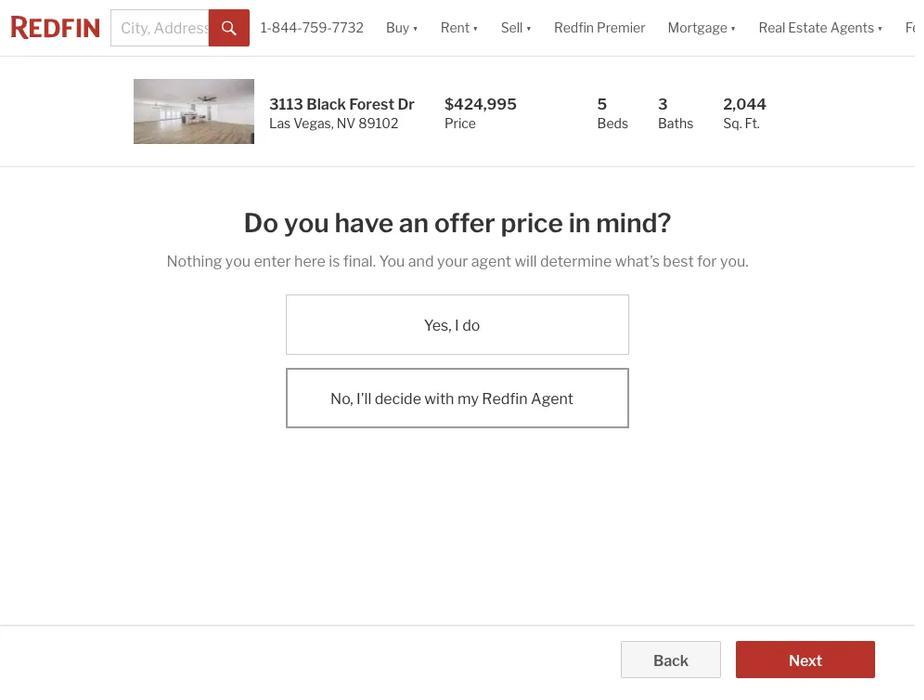 Task type: vqa. For each thing, say whether or not it's contained in the screenshot.
recommends
no



Task type: describe. For each thing, give the bounding box(es) containing it.
have
[[335, 207, 394, 239]]

sell
[[501, 20, 523, 36]]

▾ for buy ▾
[[413, 20, 419, 36]]

7732
[[332, 20, 364, 36]]

3 baths
[[659, 95, 694, 131]]

▾ for rent ▾
[[473, 20, 479, 36]]

3
[[659, 95, 668, 113]]

redfin premier
[[555, 20, 646, 36]]

buy
[[386, 20, 410, 36]]

agents
[[831, 20, 875, 36]]

2,044 sq. ft.
[[724, 95, 767, 131]]

forest
[[350, 95, 395, 113]]

beds
[[598, 115, 629, 131]]

do you have an offer price in mind?
[[244, 207, 672, 239]]

redfin inside button
[[555, 20, 595, 36]]

5
[[598, 95, 608, 113]]

nothing
[[167, 252, 222, 270]]

759-
[[303, 20, 332, 36]]

mind?
[[597, 207, 672, 239]]

i'll
[[357, 390, 372, 408]]

▾ for sell ▾
[[526, 20, 532, 36]]

mortgage
[[668, 20, 728, 36]]

yes,
[[424, 316, 452, 334]]

rent ▾ button
[[430, 0, 490, 56]]

sq.
[[724, 115, 743, 131]]

agent
[[531, 390, 574, 408]]

▾ for mortgage ▾
[[731, 20, 737, 36]]

yes, i do
[[424, 316, 481, 334]]

ft.
[[746, 115, 761, 131]]

buy ▾ button
[[386, 0, 419, 56]]

real estate agents ▾
[[759, 20, 884, 36]]

no, i'll decide with my redfin agent
[[331, 390, 574, 408]]

redfin premier button
[[543, 0, 657, 56]]

best
[[664, 252, 694, 270]]

offer
[[435, 207, 496, 239]]

1 vertical spatial redfin
[[482, 390, 528, 408]]

3113
[[269, 95, 304, 113]]

sell ▾ button
[[490, 0, 543, 56]]

enter
[[254, 252, 291, 270]]

5 ▾ from the left
[[878, 20, 884, 36]]

for
[[698, 252, 718, 270]]

estate
[[789, 20, 828, 36]]

rent ▾ button
[[441, 0, 479, 56]]

will
[[515, 252, 537, 270]]

final.
[[344, 252, 376, 270]]

an
[[399, 207, 429, 239]]

fe
[[906, 20, 916, 36]]

mortgage ▾ button
[[657, 0, 748, 56]]

real estate agents ▾ button
[[748, 0, 895, 56]]

5 beds
[[598, 95, 629, 131]]

2,044
[[724, 95, 767, 113]]

844-
[[272, 20, 303, 36]]



Task type: locate. For each thing, give the bounding box(es) containing it.
1 ▾ from the left
[[413, 20, 419, 36]]

is
[[329, 252, 340, 270]]

▾
[[413, 20, 419, 36], [473, 20, 479, 36], [526, 20, 532, 36], [731, 20, 737, 36], [878, 20, 884, 36]]

you
[[379, 252, 405, 270]]

nothing you enter here is final. you and your agent will determine what's best for you.
[[167, 252, 749, 270]]

price
[[501, 207, 564, 239]]

3113 black forest dr las vegas , nv 89102
[[269, 95, 415, 131]]

you
[[284, 207, 329, 239], [226, 252, 251, 270]]

submit search image
[[222, 21, 237, 36]]

rent
[[441, 20, 470, 36]]

1 horizontal spatial redfin
[[555, 20, 595, 36]]

i
[[455, 316, 460, 334]]

agent
[[472, 252, 512, 270]]

price
[[445, 115, 477, 131]]

do
[[244, 207, 279, 239]]

▾ left fe button
[[878, 20, 884, 36]]

sell ▾
[[501, 20, 532, 36]]

and
[[409, 252, 434, 270]]

1 horizontal spatial you
[[284, 207, 329, 239]]

0 horizontal spatial you
[[226, 252, 251, 270]]

real
[[759, 20, 786, 36]]

mortgage ▾
[[668, 20, 737, 36]]

determine
[[541, 252, 612, 270]]

you for have
[[284, 207, 329, 239]]

premier
[[597, 20, 646, 36]]

no,
[[331, 390, 354, 408]]

you up here
[[284, 207, 329, 239]]

redfin left premier
[[555, 20, 595, 36]]

1-844-759-7732
[[261, 20, 364, 36]]

rent ▾
[[441, 20, 479, 36]]

buy ▾ button
[[375, 0, 430, 56]]

here
[[295, 252, 326, 270]]

▾ right mortgage
[[731, 20, 737, 36]]

back button
[[621, 641, 722, 678]]

you for enter
[[226, 252, 251, 270]]

3 ▾ from the left
[[526, 20, 532, 36]]

1 vertical spatial you
[[226, 252, 251, 270]]

real estate agents ▾ link
[[759, 0, 884, 56]]

next button
[[737, 641, 876, 678]]

$424,995
[[445, 95, 517, 113]]

with
[[425, 390, 455, 408]]

mortgage ▾ button
[[668, 0, 737, 56]]

next
[[790, 651, 823, 669]]

0 vertical spatial redfin
[[555, 20, 595, 36]]

do
[[463, 316, 481, 334]]

fe button
[[895, 0, 916, 56]]

2 ▾ from the left
[[473, 20, 479, 36]]

89102
[[359, 115, 399, 131]]

my
[[458, 390, 479, 408]]

decide
[[375, 390, 422, 408]]

do you have an offer price in mind?. required field. element
[[167, 197, 749, 242]]

baths
[[659, 115, 694, 131]]

what's
[[616, 252, 660, 270]]

black
[[307, 95, 346, 113]]

sell ▾ button
[[501, 0, 532, 56]]

$424,995 price
[[445, 95, 517, 131]]

1-
[[261, 20, 272, 36]]

▾ right sell
[[526, 20, 532, 36]]

4 ▾ from the left
[[731, 20, 737, 36]]

0 vertical spatial you
[[284, 207, 329, 239]]

0 horizontal spatial redfin
[[482, 390, 528, 408]]

you left enter
[[226, 252, 251, 270]]

▾ right rent
[[473, 20, 479, 36]]

1-844-759-7732 link
[[261, 20, 364, 36]]

redfin right "my"
[[482, 390, 528, 408]]

,
[[331, 115, 334, 131]]

back
[[654, 651, 689, 669]]

dr
[[398, 95, 415, 113]]

City, Address, School, Agent, ZIP search field
[[111, 9, 209, 46]]

nv
[[337, 115, 356, 131]]

las
[[269, 115, 291, 131]]

vegas
[[294, 115, 331, 131]]

your
[[437, 252, 469, 270]]

you.
[[721, 252, 749, 270]]

▾ right buy
[[413, 20, 419, 36]]

buy ▾
[[386, 20, 419, 36]]

in
[[569, 207, 591, 239]]

redfin
[[555, 20, 595, 36], [482, 390, 528, 408]]



